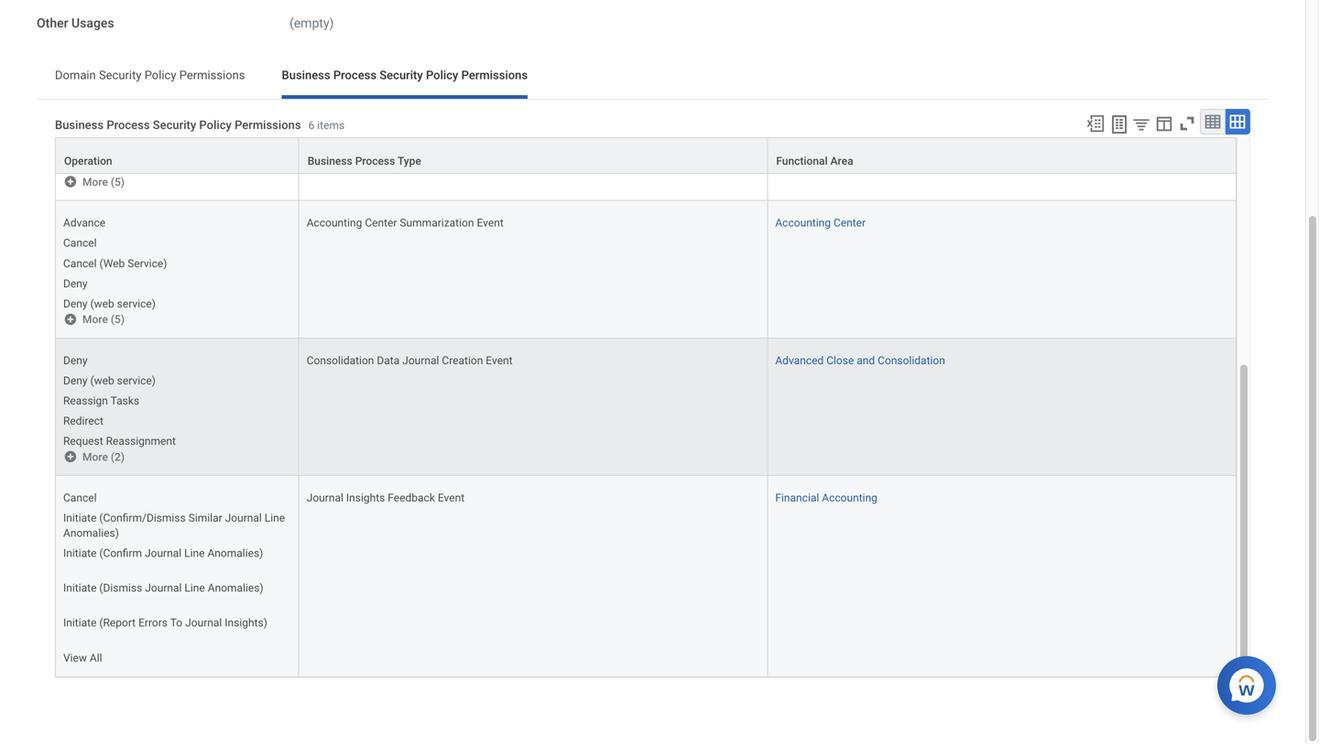 Task type: describe. For each thing, give the bounding box(es) containing it.
journal insights feedback event element
[[307, 489, 465, 505]]

1 consolidation from the left
[[307, 355, 374, 367]]

2 deny element from the top
[[63, 274, 88, 290]]

permissions for business process security policy permissions 6 items
[[235, 118, 301, 132]]

advance element
[[63, 213, 105, 230]]

permissions for business process security policy permissions
[[461, 68, 528, 82]]

items
[[317, 119, 345, 132]]

1 more (5) button from the top
[[63, 174, 127, 189]]

1 more from the top
[[82, 176, 108, 188]]

1 (web from the top
[[90, 160, 114, 173]]

security for business process security policy permissions
[[380, 68, 423, 82]]

functional area
[[776, 155, 854, 168]]

consolidation data journal creation event element
[[307, 351, 513, 367]]

expand table image
[[1229, 113, 1247, 131]]

other
[[37, 16, 68, 31]]

journal insights feedback event
[[307, 492, 465, 505]]

cancel inside cancel (web service) deny
[[63, 257, 97, 270]]

summarization
[[400, 217, 474, 230]]

(web
[[99, 257, 125, 270]]

fullscreen image
[[1177, 113, 1198, 134]]

more (2)
[[82, 451, 125, 464]]

row containing deny
[[55, 339, 1237, 477]]

initiate (confirm/dismiss similar journal line anomalies)
[[63, 512, 285, 540]]

request reassignment element
[[63, 432, 176, 448]]

3 deny element from the top
[[63, 351, 88, 367]]

cancel for 1st cancel element from the top of the page
[[63, 237, 97, 250]]

business for business process security policy permissions
[[282, 68, 330, 82]]

to
[[170, 617, 182, 630]]

request reassignment
[[63, 435, 176, 448]]

domain security policy permissions
[[55, 68, 245, 82]]

more for deny
[[82, 451, 108, 464]]

1 deny (web service) element from the top
[[63, 156, 156, 173]]

tab list containing domain security policy permissions
[[37, 55, 1269, 99]]

journal up initiate (report errors to journal insights) element on the bottom left of the page
[[145, 582, 182, 595]]

(5) for 1st more (5) dropdown button
[[111, 176, 125, 188]]

items selected list containing cancel
[[63, 489, 291, 666]]

close
[[827, 355, 854, 367]]

(empty)
[[290, 16, 334, 31]]

more (2) button
[[63, 449, 127, 465]]

6
[[308, 119, 315, 132]]

0 horizontal spatial policy
[[144, 68, 176, 82]]

1 deny element from the top
[[63, 136, 88, 153]]

service) for first deny (web service) element
[[117, 160, 156, 173]]

initiate (dismiss journal line anomalies) element
[[63, 579, 264, 595]]

business process type
[[308, 155, 421, 168]]

operation
[[64, 155, 112, 168]]

advanced
[[775, 355, 824, 367]]

1 deny from the top
[[63, 160, 88, 173]]

initiate (report errors to journal insights)
[[63, 617, 267, 630]]

advance
[[63, 217, 105, 230]]

center for accounting center summarization event
[[365, 217, 397, 230]]

consolidation inside 'link'
[[878, 355, 946, 367]]

service) for second deny (web service) element from the top
[[117, 298, 156, 311]]

accounting center summarization event
[[307, 217, 504, 230]]

data
[[377, 355, 400, 367]]

insights
[[346, 492, 385, 505]]

cancel for second cancel element from the top
[[63, 492, 97, 505]]

select to filter grid data image
[[1132, 114, 1152, 134]]

functional
[[776, 155, 828, 168]]

3 deny from the top
[[63, 298, 88, 311]]

all
[[90, 652, 102, 665]]

similar
[[188, 512, 222, 525]]

cancel (web service) deny
[[63, 257, 167, 290]]

initiate for initiate (report errors to journal insights)
[[63, 617, 97, 630]]

initiate (confirm journal line anomalies)
[[63, 547, 263, 560]]

items selected list for 2nd more (5) dropdown button
[[63, 213, 196, 312]]

deny (web service) for first deny (web service) element
[[63, 160, 156, 173]]

reassignment
[[106, 435, 176, 448]]

reassign tasks element
[[63, 391, 139, 408]]

process for business process security policy permissions 6 items
[[107, 118, 150, 132]]

accounting inside "link"
[[822, 492, 878, 505]]

(report
[[99, 617, 136, 630]]

financial
[[775, 492, 819, 505]]

business process security policy permissions 6 items
[[55, 118, 345, 132]]

journal right data
[[402, 355, 439, 367]]

initiate for initiate (confirm journal line anomalies)
[[63, 547, 97, 560]]

view all
[[63, 652, 102, 665]]

service) for 3rd deny (web service) element from the top of the page
[[117, 375, 156, 388]]

business for business process type
[[308, 155, 352, 168]]

accounting center
[[775, 217, 866, 230]]

financial accounting link
[[775, 489, 878, 505]]

initiate for initiate (confirm/dismiss similar journal line anomalies)
[[63, 512, 97, 525]]

initiate (confirm/dismiss similar journal line anomalies) element
[[63, 509, 285, 540]]

1 vertical spatial event
[[486, 355, 513, 367]]

journal right to
[[185, 617, 222, 630]]

creation
[[442, 355, 483, 367]]

3 (web from the top
[[90, 375, 114, 388]]

row containing advance
[[55, 201, 1237, 339]]

request
[[63, 435, 103, 448]]



Task type: locate. For each thing, give the bounding box(es) containing it.
advanced close and consolidation
[[775, 355, 946, 367]]

operation button
[[56, 138, 298, 173]]

event right creation
[[486, 355, 513, 367]]

feedback
[[388, 492, 435, 505]]

1 cancel from the top
[[63, 237, 97, 250]]

2 vertical spatial cancel
[[63, 492, 97, 505]]

line inside "initiate (confirm/dismiss similar journal line anomalies)"
[[265, 512, 285, 525]]

initiate inside "initiate (confirm/dismiss similar journal line anomalies)"
[[63, 512, 97, 525]]

service) up tasks
[[117, 375, 156, 388]]

permissions
[[179, 68, 245, 82], [461, 68, 528, 82], [235, 118, 301, 132]]

anomalies)
[[63, 527, 119, 540], [208, 547, 263, 560], [208, 582, 264, 595]]

deny element up operation
[[63, 136, 88, 153]]

business
[[282, 68, 330, 82], [55, 118, 104, 132], [308, 155, 352, 168]]

(web
[[90, 160, 114, 173], [90, 298, 114, 311], [90, 375, 114, 388]]

2 items selected list from the top
[[63, 213, 196, 312]]

more (5) down operation
[[82, 176, 125, 188]]

security up operation popup button
[[153, 118, 196, 132]]

0 vertical spatial business
[[282, 68, 330, 82]]

export to excel image
[[1086, 113, 1106, 134]]

financial accounting
[[775, 492, 878, 505]]

deny (web service)
[[63, 160, 156, 173], [63, 298, 156, 311], [63, 375, 156, 388]]

deny element down cancel (web service) element
[[63, 274, 88, 290]]

permissions up 'business process security policy permissions 6 items'
[[179, 68, 245, 82]]

1 service) from the top
[[117, 160, 156, 173]]

0 horizontal spatial center
[[365, 217, 397, 230]]

and
[[857, 355, 875, 367]]

1 vertical spatial service)
[[117, 298, 156, 311]]

accounting down functional
[[775, 217, 831, 230]]

toolbar
[[1078, 109, 1251, 137]]

service)
[[117, 160, 156, 173], [117, 298, 156, 311], [117, 375, 156, 388]]

1 horizontal spatial security
[[153, 118, 196, 132]]

tab list
[[37, 55, 1269, 99]]

deny (web service) element down cancel (web service) deny
[[63, 294, 156, 311]]

(web up advance element
[[90, 160, 114, 173]]

1 deny (web service) from the top
[[63, 160, 156, 173]]

more (5) button down cancel (web service) deny
[[63, 312, 127, 327]]

2 horizontal spatial security
[[380, 68, 423, 82]]

1 vertical spatial cancel
[[63, 257, 97, 270]]

deny element up "reassign"
[[63, 351, 88, 367]]

1 vertical spatial business
[[55, 118, 104, 132]]

service) right operation
[[117, 160, 156, 173]]

accounting down business process type
[[307, 217, 362, 230]]

policy for business process security policy permissions 6 items
[[199, 118, 232, 132]]

2 row from the top
[[55, 137, 1237, 174]]

2 cancel element from the top
[[63, 489, 97, 505]]

redirect
[[63, 415, 103, 428]]

2 vertical spatial anomalies)
[[208, 582, 264, 595]]

2 initiate from the top
[[63, 547, 97, 560]]

(2)
[[111, 451, 125, 464]]

initiate for initiate (dismiss journal line anomalies)
[[63, 582, 97, 595]]

3 more from the top
[[82, 451, 108, 464]]

business for business process security policy permissions 6 items
[[55, 118, 104, 132]]

journal down "initiate (confirm/dismiss similar journal line anomalies)"
[[145, 547, 182, 560]]

items selected list
[[63, 78, 196, 174], [63, 213, 196, 312], [63, 351, 205, 449], [63, 489, 291, 666]]

click to view/edit grid preferences image
[[1155, 113, 1175, 134]]

deny
[[63, 160, 88, 173], [63, 278, 88, 290], [63, 298, 88, 311], [63, 355, 88, 367], [63, 375, 88, 388]]

process up operation
[[107, 118, 150, 132]]

anomalies) for initiate (dismiss journal line anomalies)
[[208, 582, 264, 595]]

process left type
[[355, 155, 395, 168]]

usages
[[71, 16, 114, 31]]

service) down cancel (web service) deny
[[117, 298, 156, 311]]

business up operation
[[55, 118, 104, 132]]

redirect element
[[63, 412, 103, 428]]

more down request
[[82, 451, 108, 464]]

insights)
[[225, 617, 267, 630]]

1 vertical spatial more (5)
[[82, 313, 125, 326]]

2 vertical spatial (web
[[90, 375, 114, 388]]

cancel element
[[63, 233, 97, 250], [63, 489, 97, 505]]

area
[[831, 155, 854, 168]]

more (5) for 2nd more (5) dropdown button
[[82, 313, 125, 326]]

1 center from the left
[[365, 217, 397, 230]]

permissions up business process type popup button at the top of the page
[[461, 68, 528, 82]]

2 more (5) button from the top
[[63, 312, 127, 327]]

journal right similar
[[225, 512, 262, 525]]

line right similar
[[265, 512, 285, 525]]

1 vertical spatial deny (web service) element
[[63, 294, 156, 311]]

0 vertical spatial more
[[82, 176, 108, 188]]

deny (web service) down cancel (web service) deny
[[63, 298, 156, 311]]

initiate (confirm journal line anomalies) element
[[63, 544, 263, 560]]

0 vertical spatial more (5)
[[82, 176, 125, 188]]

2 (5) from the top
[[111, 313, 125, 326]]

items selected list containing advance
[[63, 213, 196, 312]]

2 vertical spatial deny (web service) element
[[63, 371, 156, 388]]

0 vertical spatial cancel element
[[63, 233, 97, 250]]

consolidation data journal creation event
[[307, 355, 513, 367]]

consolidation right 'and'
[[878, 355, 946, 367]]

3 row from the top
[[55, 201, 1237, 339]]

security right domain
[[99, 68, 142, 82]]

1 horizontal spatial center
[[834, 217, 866, 230]]

2 more (5) from the top
[[82, 313, 125, 326]]

deny (web service) up advance element
[[63, 160, 156, 173]]

export to worksheets image
[[1109, 113, 1131, 135]]

center
[[365, 217, 397, 230], [834, 217, 866, 230]]

anomalies) down similar
[[208, 547, 263, 560]]

2 cancel from the top
[[63, 257, 97, 270]]

0 vertical spatial deny (web service)
[[63, 160, 156, 173]]

0 vertical spatial (5)
[[111, 176, 125, 188]]

consolidation
[[307, 355, 374, 367], [878, 355, 946, 367]]

center for accounting center
[[834, 217, 866, 230]]

deny inside cancel (web service) deny
[[63, 278, 88, 290]]

anomalies) inside "initiate (confirm/dismiss similar journal line anomalies)"
[[63, 527, 119, 540]]

1 vertical spatial more (5) button
[[63, 312, 127, 327]]

workday assistant region
[[1218, 650, 1284, 716]]

tasks
[[111, 395, 139, 408]]

1 vertical spatial process
[[107, 118, 150, 132]]

reassign tasks
[[63, 395, 139, 408]]

2 vertical spatial business
[[308, 155, 352, 168]]

policy
[[144, 68, 176, 82], [426, 68, 458, 82], [199, 118, 232, 132]]

initiate left (confirm
[[63, 547, 97, 560]]

1 vertical spatial line
[[184, 547, 205, 560]]

0 vertical spatial more (5) button
[[63, 174, 127, 189]]

reassign
[[63, 395, 108, 408]]

row containing operation
[[55, 137, 1237, 174]]

2 horizontal spatial policy
[[426, 68, 458, 82]]

(web down cancel (web service) deny
[[90, 298, 114, 311]]

(web up reassign tasks element
[[90, 375, 114, 388]]

accounting for accounting center summarization event
[[307, 217, 362, 230]]

process for business process type
[[355, 155, 395, 168]]

items selected list for more (2) dropdown button at the left
[[63, 351, 205, 449]]

0 vertical spatial deny (web service) element
[[63, 156, 156, 173]]

3 deny (web service) from the top
[[63, 375, 156, 388]]

initiate left (confirm/dismiss
[[63, 512, 97, 525]]

more (5) button
[[63, 174, 127, 189], [63, 312, 127, 327]]

accounting center link
[[775, 213, 866, 230]]

5 deny from the top
[[63, 375, 88, 388]]

cancel element down advance
[[63, 233, 97, 250]]

line for initiate (confirm journal line anomalies)
[[184, 547, 205, 560]]

items selected list containing deny (web service)
[[63, 78, 196, 174]]

process for business process security policy permissions
[[333, 68, 377, 82]]

more inside dropdown button
[[82, 451, 108, 464]]

1 (5) from the top
[[111, 176, 125, 188]]

cancel
[[63, 237, 97, 250], [63, 257, 97, 270], [63, 492, 97, 505]]

2 vertical spatial more
[[82, 451, 108, 464]]

initiate (dismiss journal line anomalies)
[[63, 582, 264, 595]]

(confirm
[[99, 547, 142, 560]]

business process type button
[[299, 138, 767, 173]]

functional area button
[[768, 138, 1236, 173]]

cancel down advance
[[63, 237, 97, 250]]

row containing deny (web service)
[[55, 64, 1237, 201]]

2 service) from the top
[[117, 298, 156, 311]]

2 deny from the top
[[63, 278, 88, 290]]

0 vertical spatial deny element
[[63, 136, 88, 153]]

security up type
[[380, 68, 423, 82]]

cancel down more (2) dropdown button at the left
[[63, 492, 97, 505]]

1 horizontal spatial policy
[[199, 118, 232, 132]]

deny (web service) for 3rd deny (web service) element from the top of the page
[[63, 375, 156, 388]]

1 vertical spatial deny element
[[63, 274, 88, 290]]

permissions left 6
[[235, 118, 301, 132]]

2 more from the top
[[82, 313, 108, 326]]

view all element
[[63, 649, 102, 665]]

3 items selected list from the top
[[63, 351, 205, 449]]

cancel (web service) element
[[63, 254, 167, 270]]

business down items
[[308, 155, 352, 168]]

2 deny (web service) from the top
[[63, 298, 156, 311]]

(5)
[[111, 176, 125, 188], [111, 313, 125, 326]]

2 vertical spatial event
[[438, 492, 465, 505]]

2 center from the left
[[834, 217, 866, 230]]

line for initiate (dismiss journal line anomalies)
[[185, 582, 205, 595]]

line
[[265, 512, 285, 525], [184, 547, 205, 560], [185, 582, 205, 595]]

0 horizontal spatial consolidation
[[307, 355, 374, 367]]

(confirm/dismiss
[[99, 512, 186, 525]]

center left summarization
[[365, 217, 397, 230]]

initiate
[[63, 512, 97, 525], [63, 547, 97, 560], [63, 582, 97, 595], [63, 617, 97, 630]]

row containing cancel
[[55, 477, 1237, 678]]

event right summarization
[[477, 217, 504, 230]]

cancel left (web
[[63, 257, 97, 270]]

more (5)
[[82, 176, 125, 188], [82, 313, 125, 326]]

(5) down operation
[[111, 176, 125, 188]]

1 vertical spatial (web
[[90, 298, 114, 311]]

accounting for accounting center
[[775, 217, 831, 230]]

0 vertical spatial anomalies)
[[63, 527, 119, 540]]

more down cancel (web service) deny
[[82, 313, 108, 326]]

1 cell from the left
[[299, 64, 768, 201]]

anomalies) up (confirm
[[63, 527, 119, 540]]

event
[[477, 217, 504, 230], [486, 355, 513, 367], [438, 492, 465, 505]]

2 vertical spatial service)
[[117, 375, 156, 388]]

event for accounting center summarization event
[[477, 217, 504, 230]]

deny (web service) up reassign tasks element
[[63, 375, 156, 388]]

2 vertical spatial process
[[355, 155, 395, 168]]

2 deny (web service) element from the top
[[63, 294, 156, 311]]

2 consolidation from the left
[[878, 355, 946, 367]]

view
[[63, 652, 87, 665]]

0 vertical spatial (web
[[90, 160, 114, 173]]

journal
[[402, 355, 439, 367], [307, 492, 344, 505], [225, 512, 262, 525], [145, 547, 182, 560], [145, 582, 182, 595], [185, 617, 222, 630]]

initiate (report errors to journal insights) element
[[63, 614, 267, 630]]

1 vertical spatial anomalies)
[[208, 547, 263, 560]]

more (5) button down operation
[[63, 174, 127, 189]]

journal inside "initiate (confirm/dismiss similar journal line anomalies)"
[[225, 512, 262, 525]]

0 vertical spatial cancel
[[63, 237, 97, 250]]

line up initiate (report errors to journal insights) element on the bottom left of the page
[[185, 582, 205, 595]]

cell
[[299, 64, 768, 201], [768, 64, 1237, 201]]

deny (web service) element up advance element
[[63, 156, 156, 173]]

more for advance
[[82, 313, 108, 326]]

3 initiate from the top
[[63, 582, 97, 595]]

event right feedback
[[438, 492, 465, 505]]

cancel element down more (2) dropdown button at the left
[[63, 489, 97, 505]]

anomalies) inside the initiate (confirm journal line anomalies) element
[[208, 547, 263, 560]]

service)
[[128, 257, 167, 270]]

journal left insights
[[307, 492, 344, 505]]

more
[[82, 176, 108, 188], [82, 313, 108, 326], [82, 451, 108, 464]]

policy for business process security policy permissions
[[426, 68, 458, 82]]

business process security policy permissions
[[282, 68, 528, 82]]

0 vertical spatial line
[[265, 512, 285, 525]]

anomalies) inside the initiate (dismiss journal line anomalies) element
[[208, 582, 264, 595]]

process inside popup button
[[355, 155, 395, 168]]

1 row from the top
[[55, 64, 1237, 201]]

3 cancel from the top
[[63, 492, 97, 505]]

domain
[[55, 68, 96, 82]]

4 deny from the top
[[63, 355, 88, 367]]

more (5) down cancel (web service) deny
[[82, 313, 125, 326]]

1 more (5) from the top
[[82, 176, 125, 188]]

4 row from the top
[[55, 339, 1237, 477]]

accounting center summarization event element
[[307, 213, 504, 230]]

0 vertical spatial service)
[[117, 160, 156, 173]]

more (5) for 1st more (5) dropdown button
[[82, 176, 125, 188]]

accounting right financial
[[822, 492, 878, 505]]

1 items selected list from the top
[[63, 78, 196, 174]]

1 vertical spatial more
[[82, 313, 108, 326]]

2 vertical spatial deny (web service)
[[63, 375, 156, 388]]

0 vertical spatial event
[[477, 217, 504, 230]]

0 horizontal spatial security
[[99, 68, 142, 82]]

items selected list for 1st more (5) dropdown button
[[63, 78, 196, 174]]

1 vertical spatial cancel element
[[63, 489, 97, 505]]

1 cancel element from the top
[[63, 233, 97, 250]]

3 deny (web service) element from the top
[[63, 371, 156, 388]]

consolidation left data
[[307, 355, 374, 367]]

(dismiss
[[99, 582, 142, 595]]

1 horizontal spatial consolidation
[[878, 355, 946, 367]]

2 (web from the top
[[90, 298, 114, 311]]

table image
[[1204, 113, 1222, 131]]

1 initiate from the top
[[63, 512, 97, 525]]

business up 6
[[282, 68, 330, 82]]

process up items
[[333, 68, 377, 82]]

items selected list containing deny
[[63, 351, 205, 449]]

row
[[55, 64, 1237, 201], [55, 137, 1237, 174], [55, 201, 1237, 339], [55, 339, 1237, 477], [55, 477, 1237, 678]]

deny (web service) element
[[63, 156, 156, 173], [63, 294, 156, 311], [63, 371, 156, 388]]

4 items selected list from the top
[[63, 489, 291, 666]]

deny (web service) for second deny (web service) element from the top
[[63, 298, 156, 311]]

initiate left (dismiss
[[63, 582, 97, 595]]

security
[[99, 68, 142, 82], [380, 68, 423, 82], [153, 118, 196, 132]]

errors
[[138, 617, 168, 630]]

2 vertical spatial line
[[185, 582, 205, 595]]

(5) down cancel (web service) deny
[[111, 313, 125, 326]]

business inside tab list
[[282, 68, 330, 82]]

5 row from the top
[[55, 477, 1237, 678]]

1 vertical spatial deny (web service)
[[63, 298, 156, 311]]

anomalies) for initiate (confirm journal line anomalies)
[[208, 547, 263, 560]]

event for journal insights feedback event
[[438, 492, 465, 505]]

type
[[398, 155, 421, 168]]

accounting
[[307, 217, 362, 230], [775, 217, 831, 230], [822, 492, 878, 505]]

center down area
[[834, 217, 866, 230]]

2 cell from the left
[[768, 64, 1237, 201]]

deny (web service) element up reassign tasks element
[[63, 371, 156, 388]]

3 service) from the top
[[117, 375, 156, 388]]

0 vertical spatial process
[[333, 68, 377, 82]]

business inside popup button
[[308, 155, 352, 168]]

initiate up view all element
[[63, 617, 97, 630]]

deny element
[[63, 136, 88, 153], [63, 274, 88, 290], [63, 351, 88, 367]]

anomalies) up insights)
[[208, 582, 264, 595]]

security for business process security policy permissions 6 items
[[153, 118, 196, 132]]

advanced close and consolidation link
[[775, 351, 946, 367]]

line down "initiate (confirm/dismiss similar journal line anomalies)"
[[184, 547, 205, 560]]

4 initiate from the top
[[63, 617, 97, 630]]

more down operation
[[82, 176, 108, 188]]

(5) for 2nd more (5) dropdown button
[[111, 313, 125, 326]]

other usages
[[37, 16, 114, 31]]

1 vertical spatial (5)
[[111, 313, 125, 326]]

process
[[333, 68, 377, 82], [107, 118, 150, 132], [355, 155, 395, 168]]

2 vertical spatial deny element
[[63, 351, 88, 367]]



Task type: vqa. For each thing, say whether or not it's contained in the screenshot.
the Reorganization within the Reorganization Date popup button
no



